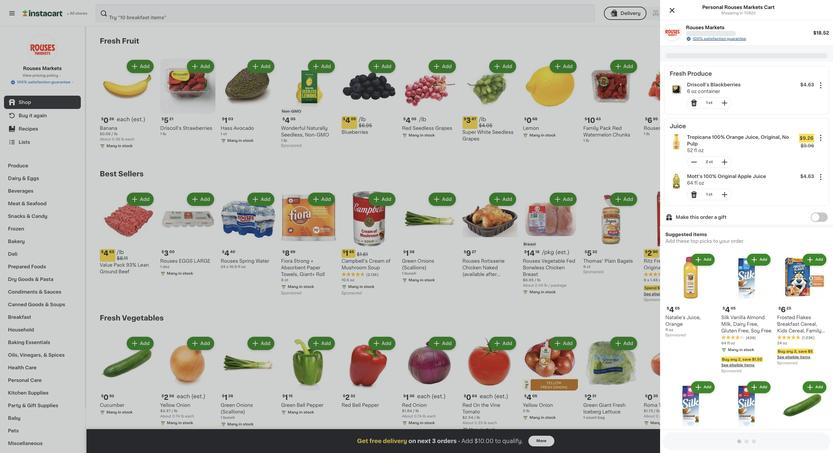 Task type: describe. For each thing, give the bounding box(es) containing it.
5 for $ 5 32
[[587, 250, 592, 257]]

a
[[715, 215, 717, 220]]

frosted flakes breakfast cereal, kids cereal, family breakfast, original
[[778, 316, 822, 340]]

pack inside $ 4 63 /lb $8.11 value pack 93% lean ground beef
[[114, 263, 125, 268]]

$5 inside 'spend $20, save $5 see eligible items'
[[677, 287, 682, 290]]

100% satisfaction guarantee button
[[10, 79, 75, 85]]

36
[[410, 395, 415, 399]]

family inside family pack red watermelon chunks 1 lb
[[584, 126, 599, 131]]

$ 5
[[766, 250, 774, 257]]

to inside get free delivery on next 3 orders • add $10.00 to qualify.
[[495, 439, 501, 445]]

ct inside fiora strong + absorbent paper towels, giant+ roll 6 ct
[[285, 279, 289, 282]]

2 for $ 2 32
[[346, 395, 350, 401]]

item carousel region containing fresh fruit
[[100, 35, 820, 162]]

goods for dry
[[18, 278, 34, 282]]

0 vertical spatial grapes
[[435, 126, 453, 131]]

it
[[29, 113, 32, 118]]

pulp
[[688, 142, 698, 146]]

/ inside banana $0.68 / lb about 0.38 lb each
[[112, 132, 113, 136]]

1 vertical spatial 24
[[778, 342, 782, 346]]

(3.13k)
[[366, 273, 379, 277]]

$2.54
[[463, 416, 474, 420]]

0 horizontal spatial $ 9 27
[[464, 250, 477, 257]]

32 for 2
[[351, 395, 356, 399]]

grapes inside $ 3 47 /lb $4.05 super white seedless grapes
[[463, 137, 480, 141]]

driscoll's blackberries image
[[669, 82, 685, 98]]

1 horizontal spatial $ 9 27
[[766, 117, 779, 124]]

personal for personal rouses markets cart shopping in 70820
[[703, 5, 724, 10]]

view all (40+) button for naturesweet cherubs heavenly salad tomatoes
[[741, 312, 783, 325]]

lb down 56
[[174, 410, 178, 413]]

view for 2
[[744, 316, 755, 321]]

remove driscoll's blackberries image
[[691, 99, 699, 107]]

suggested items add these top picks to your order
[[666, 233, 744, 244]]

1 horizontal spatial bunch
[[405, 272, 417, 276]]

dairy belle milk, vitamin d
[[705, 259, 742, 270]]

05 for natalie's juice, orange
[[675, 307, 680, 311]]

care for personal care
[[30, 379, 42, 383]]

1 vertical spatial $ 1 38
[[222, 395, 233, 401]]

6 inside "driscoll's blackberries 6 oz container"
[[688, 89, 691, 94]]

save for 4
[[743, 358, 752, 362]]

lb inside wonderful naturally seedless, non-gmo 1 lb
[[284, 139, 287, 143]]

10:30am)
[[463, 279, 484, 284]]

$ inside $ 2 32
[[343, 395, 346, 399]]

0 horizontal spatial juice
[[670, 124, 686, 129]]

pepper for 1
[[307, 403, 324, 408]]

each inside red on the vine tomato $2.54 / lb about 0.33 lb each
[[488, 422, 497, 425]]

cream
[[369, 259, 385, 264]]

0.33
[[475, 422, 483, 425]]

6 left 25
[[781, 307, 786, 314]]

policy
[[47, 74, 58, 78]]

0 vertical spatial 27
[[774, 117, 779, 121]]

green giant fresh iceberg lettuce 1 count bag
[[584, 403, 626, 420]]

ct left the increment quantity of mott's 100% original apple juice image
[[709, 193, 713, 197]]

/lb inside $4.05 per pound element
[[419, 117, 426, 122]]

on
[[473, 403, 480, 408]]

$4.63 inside $2.90 original price: $4.63 element
[[661, 252, 674, 257]]

each (est.) for banana
[[117, 117, 145, 122]]

0 vertical spatial $ 1 38
[[404, 250, 415, 257]]

98
[[714, 250, 719, 254]]

05 for wonderful naturally seedless, non-gmo
[[291, 117, 296, 121]]

(est.) for $ 0 26
[[131, 117, 145, 122]]

baby
[[8, 417, 20, 421]]

/ inside yellow onion $3.47 / lb about 0.74 lb each
[[172, 410, 173, 413]]

candy
[[32, 214, 47, 219]]

0 left 68
[[527, 117, 532, 124]]

$4.05
[[479, 124, 493, 128]]

sponsored badge image down the spend
[[644, 299, 664, 302]]

100% satisfaction guarantee inside button
[[17, 81, 71, 84]]

oils,
[[8, 353, 19, 358]]

each right 36
[[417, 394, 431, 400]]

$ inside $ 14 18
[[525, 250, 527, 254]]

oz down gluten
[[731, 342, 736, 346]]

each (est.) for red onion
[[417, 394, 446, 400]]

4 up wonderful
[[285, 117, 290, 124]]

items inside 'spend $20, save $5 see eligible items'
[[667, 293, 677, 296]]

1 inside hass avocado 1 ct
[[221, 132, 222, 136]]

6 left 95
[[648, 117, 653, 124]]

$ inside $ 2 72 each (est.)
[[706, 117, 708, 121]]

5 for $ 5
[[769, 250, 774, 257]]

rouses eggs large 1 doz
[[160, 259, 211, 269]]

wonderful naturally seedless, non-gmo 1 lb
[[281, 126, 329, 143]]

$ inside "$ 0 26"
[[101, 117, 104, 121]]

lb up 0.79
[[718, 132, 722, 136]]

product group containing 8
[[281, 192, 336, 297]]

/ inside red on the vine tomato $2.54 / lb about 0.33 lb each
[[474, 416, 476, 420]]

$4.63 per pound original price: $8.11 element
[[100, 250, 155, 262]]

condiments & sauces link
[[4, 286, 81, 299]]

each (est.) for red on the vine tomato
[[480, 394, 509, 400]]

1 vertical spatial hawaiian
[[784, 266, 806, 270]]

$1.45 original price: $1.61 element
[[342, 250, 397, 258]]

$ inside $ 1 03
[[222, 117, 225, 121]]

oz down the breakfast,
[[783, 342, 788, 346]]

onion for 1
[[413, 403, 427, 408]]

items inside buy any 3, save $5 see eligible items
[[800, 356, 811, 360]]

x inside the rouses spring water 24 x 16.9 fl oz
[[226, 265, 229, 269]]

$5 inside buy any 3, save $5 see eligible items
[[809, 350, 813, 354]]

0 for roma tomato
[[648, 395, 653, 401]]

4 up natalie's
[[670, 307, 675, 314]]

ct left the increment quantity of tropicana 100% orange juice, original, no pulp image
[[709, 160, 713, 164]]

2.04
[[535, 284, 544, 288]]

each right the 26
[[117, 117, 130, 122]]

goods for canned
[[28, 303, 44, 307]]

$ 1 36
[[404, 395, 415, 401]]

0 horizontal spatial rouses markets
[[23, 66, 62, 71]]

no
[[783, 135, 789, 140]]

1 vertical spatial x
[[648, 279, 650, 282]]

0 horizontal spatial onions
[[236, 403, 253, 408]]

$2.90 original price: $4.63 element
[[644, 250, 699, 258]]

increment quantity of tropicana 100% orange juice, original, no pulp image
[[721, 158, 729, 166]]

1 horizontal spatial green onions (scallions) 1 bunch
[[402, 259, 435, 276]]

31
[[593, 395, 597, 399]]

ritz
[[644, 259, 653, 264]]

lb down $1.36 each (estimated) element
[[423, 415, 426, 419]]

rouses inside the rouses spring water 24 x 16.9 fl oz
[[221, 259, 238, 264]]

all stores
[[70, 12, 87, 15]]

personal care link
[[4, 375, 81, 387]]

1 vertical spatial 27
[[472, 250, 477, 254]]

eligible for 4
[[730, 364, 744, 368]]

fl inside tropicana 100% orange juice, original, no pulp 52 fl oz
[[695, 148, 698, 153]]

$ inside $ 8 69
[[283, 250, 285, 254]]

100% satisfaction guarantee link
[[693, 36, 747, 42]]

oz right 1.48
[[659, 279, 664, 282]]

rouses inside rouses rotisserie chicken naked (available after 10:30am)
[[463, 259, 480, 264]]

1 horizontal spatial 64
[[722, 342, 727, 346]]

original inside frosted flakes breakfast cereal, kids cereal, family breakfast, original
[[803, 336, 821, 340]]

sponsored badge image down seedless,
[[281, 144, 301, 148]]

1 inside wonderful naturally seedless, non-gmo 1 lb
[[281, 139, 283, 143]]

$4.63 for mott's 100% original apple juice
[[801, 174, 815, 179]]

fresh inside ritz fresh stacks original crackers
[[654, 259, 667, 264]]

snacks
[[8, 214, 25, 219]]

0 vertical spatial 100% satisfaction guarantee
[[693, 37, 747, 41]]

fl down gluten
[[728, 342, 730, 346]]

after
[[486, 272, 497, 277]]

lb right 0.79
[[725, 138, 729, 141]]

1 vertical spatial (scallions)
[[221, 410, 245, 415]]

rouses markets link
[[23, 35, 62, 72]]

$6.95 inside rouses vegetable fed boneless chicken breast $6.95 / lb about 2.04 lb / package
[[523, 279, 534, 282]]

save inside 'spend $20, save $5 see eligible items'
[[667, 287, 676, 290]]

0 vertical spatial guarantee
[[727, 37, 747, 41]]

package
[[551, 284, 567, 288]]

family pack red watermelon chunks 1 lb
[[584, 126, 631, 143]]

shop link
[[4, 96, 81, 109]]

ct inside hass avocado 1 ct
[[223, 132, 227, 136]]

paper
[[307, 266, 321, 270]]

service type group
[[604, 7, 697, 20]]

1 horizontal spatial (scallions)
[[402, 266, 427, 270]]

0 for banana
[[104, 117, 109, 124]]

$ 4 05 for silk vanilla almond milk, dairy free, gluten free, soy free
[[723, 307, 736, 314]]

70820 inside personal rouses markets cart shopping in 70820
[[744, 11, 756, 15]]

05 for silk vanilla almond milk, dairy free, gluten free, soy free
[[731, 307, 736, 311]]

3 inside get free delivery on next 3 orders • add $10.00 to qualify.
[[432, 439, 436, 445]]

sponsored badge image down buy any 2, save $1.50 see eligible items
[[722, 370, 742, 374]]

product group containing driscoll's blackberries
[[665, 79, 829, 111]]

8 x 1.48 oz
[[644, 279, 664, 282]]

lb inside family pack red watermelon chunks 1 lb
[[586, 139, 590, 143]]

onion for 2
[[176, 403, 190, 408]]

0 horizontal spatial green onions (scallions) 1 bunch
[[221, 403, 253, 420]]

rouses markets image
[[665, 24, 681, 41]]

ritz fresh stacks original crackers
[[644, 259, 684, 270]]

$ inside $ 5
[[766, 250, 769, 254]]

instacart logo image
[[23, 9, 63, 17]]

oz right 10.5 at the left bottom of the page
[[350, 279, 355, 282]]

5 for $ 5 21
[[164, 117, 169, 124]]

tropicana 100% orange juice, original, no pulp image
[[669, 134, 685, 150]]

rolls
[[781, 272, 792, 277]]

driscoll's blackberries 6 oz container
[[688, 83, 741, 94]]

product group containing 14
[[523, 192, 578, 297]]

about inside banana $0.68 / lb about 0.38 lb each
[[100, 138, 111, 141]]

ct down container on the top
[[709, 101, 713, 105]]

0 horizontal spatial seedless
[[413, 126, 434, 131]]

$14.18 per package (estimated) element
[[523, 250, 578, 258]]

& inside snacks & candy link
[[27, 214, 30, 219]]

remove mott's 100% original apple juice image
[[691, 191, 699, 199]]

care for health care
[[25, 366, 37, 371]]

blackberries
[[711, 83, 741, 87]]

lb up 0.33 on the bottom right of the page
[[477, 416, 480, 420]]

eligible inside 'spend $20, save $5 see eligible items'
[[652, 293, 666, 296]]

lists link
[[4, 136, 81, 149]]

$ inside $ 3 00
[[162, 250, 164, 254]]

52
[[688, 148, 693, 153]]

roma tomato $1.73 / lb about 0.2 lb each
[[644, 403, 677, 419]]

sponsored badge image down thomas'
[[584, 271, 604, 274]]

lb up 2.04
[[537, 279, 541, 282]]

shopping
[[722, 11, 739, 15]]

in inside personal rouses markets cart shopping in 70820
[[740, 11, 744, 15]]

2 for $ 2 90
[[648, 250, 652, 257]]

03
[[228, 117, 233, 121]]

view for 5
[[744, 172, 755, 177]]

lb right 2.04
[[545, 284, 548, 288]]

& inside oils, vinegars, & spices link
[[43, 353, 47, 358]]

view for 10
[[744, 39, 755, 44]]

thomas' plain bagels 6 ct
[[584, 259, 633, 269]]

sellers
[[118, 171, 144, 178]]

original inside 'king's hawaiian original hawaiian sweet rolls 12pk'
[[765, 266, 783, 270]]

your
[[720, 239, 730, 244]]

3 inside $ 3 47 /lb $4.05 super white seedless grapes
[[467, 117, 471, 124]]

14
[[527, 250, 535, 257]]

$3.47 inside yellow onion $3.47 / lb about 0.74 lb each
[[160, 410, 171, 413]]

sponsored badge image down natalie's juice, orange fl oz
[[666, 334, 686, 338]]

1 horizontal spatial rouses markets
[[687, 25, 725, 30]]

rouses inside personal rouses markets cart shopping in 70820
[[725, 5, 743, 10]]

(est.) for $ 2 56
[[191, 394, 206, 400]]

lb up 0.2
[[657, 410, 660, 413]]

$3.47 / lb about 0.79 lb each
[[705, 132, 739, 141]]

16.9
[[230, 265, 237, 269]]

condiments & sauces
[[8, 290, 61, 295]]

25
[[787, 307, 792, 311]]

0 horizontal spatial produce
[[8, 164, 28, 168]]

doz
[[163, 265, 170, 269]]

household
[[8, 328, 34, 333]]

sponsored badge image down 10.5 oz
[[342, 292, 362, 296]]

1.48
[[651, 279, 658, 282]]

large
[[194, 259, 211, 264]]

about inside $3.47 / lb about 0.79 lb each
[[705, 138, 716, 141]]

$ inside $ 2 56
[[162, 395, 164, 399]]

05 for yellow onion
[[533, 395, 538, 399]]

/ left package
[[549, 284, 550, 288]]

sponsored badge image inside product group
[[281, 292, 301, 296]]

100% inside button
[[17, 81, 27, 84]]

fresh vegetables
[[100, 315, 164, 322]]

deli
[[8, 252, 17, 257]]

0 left the 92
[[104, 395, 109, 401]]

1 vertical spatial markets
[[706, 25, 725, 30]]

any for 6
[[787, 350, 794, 354]]

top
[[691, 239, 699, 244]]

100% inside mott's 100% original apple juice 64 fl oz
[[704, 174, 717, 179]]

lb right 0.33 on the bottom right of the page
[[484, 422, 487, 425]]

each up the the
[[480, 394, 493, 400]]

driscoll's blackberries button
[[688, 82, 793, 88]]

8 inside product group
[[285, 250, 290, 257]]

essentials
[[26, 341, 50, 345]]

lb inside the rouses la strawberries 1 lb
[[647, 132, 650, 136]]

fiora
[[281, 259, 293, 264]]

$ inside $ 3 47 /lb $4.05 super white seedless grapes
[[464, 117, 467, 121]]

vegetables
[[122, 315, 164, 322]]

buy for 4
[[722, 358, 730, 362]]

0 vertical spatial breast
[[524, 243, 536, 247]]

buy it again
[[19, 113, 47, 118]]

3 inside yellow onion 3 lb
[[523, 410, 526, 413]]

ground
[[100, 270, 117, 275]]

$ inside $ 0 68
[[525, 117, 527, 121]]

this
[[690, 215, 699, 220]]

$ inside $ 4 05 /lb $6.95 blueberries
[[343, 117, 346, 121]]

0 vertical spatial non-
[[282, 110, 291, 113]]

each inside roma tomato $1.73 / lb about 0.2 lb each
[[667, 415, 676, 419]]

juice, inside natalie's juice, orange fl oz
[[687, 316, 701, 320]]

3 left 00
[[164, 250, 169, 257]]

47
[[472, 117, 477, 121]]

$ 1 45
[[343, 250, 354, 257]]

68
[[533, 117, 538, 121]]

view left the pricing
[[23, 74, 32, 78]]

0 vertical spatial produce
[[688, 71, 712, 77]]

foods
[[31, 265, 46, 270]]

$2.72 each (estimated) element
[[705, 116, 760, 125]]

4 up yellow onion 3 lb
[[527, 395, 532, 401]]

4 up silk
[[726, 307, 731, 314]]

stores
[[76, 12, 87, 15]]

2 for $ 2 56
[[164, 395, 169, 401]]

lb up the 0.38
[[114, 132, 118, 136]]

blueberries
[[342, 130, 368, 135]]

order inside suggested items add these top picks to your order
[[732, 239, 744, 244]]

red for red on the vine tomato $2.54 / lb about 0.33 lb each
[[463, 403, 472, 408]]

(est.) inside $ 2 72 each (est.)
[[735, 117, 749, 122]]

orange for juice,
[[726, 135, 744, 140]]

lb down $2.56 each (estimated) "element"
[[181, 415, 184, 419]]

banana $0.68 / lb about 0.38 lb each
[[100, 126, 135, 141]]

increment quantity of driscoll's blackberries image
[[721, 99, 729, 107]]

item carousel region containing fresh vegetables
[[100, 312, 820, 440]]

lb right $1.84
[[416, 410, 419, 413]]

miscellaneous link
[[4, 438, 81, 451]]

$ 0 84
[[464, 395, 477, 401]]

1 vertical spatial 8
[[644, 279, 647, 282]]

$6.95 inside $ 4 05 /lb $6.95 blueberries
[[359, 124, 372, 128]]

4 inside $ 4 05 /lb $6.95 blueberries
[[346, 117, 351, 124]]

2 right decrement quantity of tropicana 100% orange juice, original, no pulp icon
[[706, 160, 709, 164]]

about inside rouses vegetable fed boneless chicken breast $6.95 / lb about 2.04 lb / package
[[523, 284, 534, 288]]

view all (40+) for naturesweet cherubs heavenly salad tomatoes
[[744, 316, 776, 321]]

oz inside mott's 100% original apple juice 64 fl oz
[[699, 181, 705, 186]]

towels,
[[281, 272, 299, 277]]

sponsored badge image down buy any 3, save $5 see eligible items
[[778, 362, 798, 366]]

fresh for fresh fruit
[[100, 38, 120, 45]]

lb right the 0.38
[[121, 138, 125, 141]]

100% right rouses markets "image"
[[693, 37, 703, 41]]

tomato inside roma tomato $1.73 / lb about 0.2 lb each
[[659, 403, 677, 408]]

21
[[169, 117, 173, 121]]

oz inside tropicana 100% orange juice, original, no pulp 52 fl oz
[[699, 148, 704, 153]]

milk, inside dairy belle milk, vitamin d
[[731, 259, 742, 264]]

fl inside natalie's juice, orange fl oz
[[666, 329, 668, 332]]

6 inside fiora strong + absorbent paper towels, giant+ roll 6 ct
[[281, 279, 284, 282]]

any for 4
[[731, 358, 738, 362]]

yukon
[[705, 403, 719, 408]]

shop
[[19, 100, 31, 105]]

1 ct for 64 fl oz
[[707, 193, 713, 197]]

red on the vine tomato $2.54 / lb about 0.33 lb each
[[463, 403, 501, 425]]

gift
[[27, 404, 36, 409]]

oz inside "driscoll's blackberries 6 oz container"
[[692, 89, 697, 94]]

/pkg
[[543, 250, 554, 255]]

$ 4 05 /lb $6.95 blueberries
[[342, 117, 372, 135]]

original inside mott's 100% original apple juice 64 fl oz
[[718, 174, 737, 179]]

deli link
[[4, 248, 81, 261]]

(est.) for $ 14 18
[[556, 250, 570, 255]]

view all (30+) button
[[741, 168, 783, 181]]

4 left '40'
[[225, 250, 230, 257]]

frosted
[[778, 316, 796, 320]]

product group containing mott's 100% original apple juice
[[665, 171, 829, 203]]

$ inside $ 6 95
[[646, 117, 648, 121]]

rouses vegetable fed boneless chicken breast $6.95 / lb about 2.04 lb / package
[[523, 259, 576, 288]]

fresh for fresh produce
[[670, 71, 686, 77]]

red for red onion $1.84 / lb about 0.74 lb each
[[402, 403, 412, 408]]

05 up red seedless grapes
[[412, 117, 417, 121]]

5 inside 'yukon gold potato bag 5 lb bag'
[[705, 410, 707, 413]]

$ 0 26
[[101, 117, 114, 124]]

$ inside $ 5 21
[[162, 117, 164, 121]]

on
[[409, 439, 416, 445]]

1 vertical spatial bunch
[[223, 416, 235, 420]]

each inside "element"
[[177, 394, 190, 400]]

0.74 for 2
[[172, 415, 180, 419]]

0 vertical spatial gmo
[[291, 110, 301, 113]]



Task type: vqa. For each thing, say whether or not it's contained in the screenshot.
the leftmost Orange
yes



Task type: locate. For each thing, give the bounding box(es) containing it.
main content containing fresh fruit
[[87, 27, 834, 454]]

green onions (scallions) 1 bunch
[[402, 259, 435, 276], [221, 403, 253, 420]]

mott's 100% original apple juice image
[[669, 173, 685, 189]]

eggs
[[27, 176, 39, 181]]

0.74 for 1
[[414, 415, 422, 419]]

1 0.74 from the left
[[172, 415, 180, 419]]

1 vertical spatial 38
[[228, 395, 233, 399]]

family inside frosted flakes breakfast cereal, kids cereal, family breakfast, original
[[807, 329, 822, 334]]

2 onion from the left
[[413, 403, 427, 408]]

cucumber
[[100, 403, 124, 408]]

non- inside wonderful naturally seedless, non-gmo 1 lb
[[305, 133, 317, 137]]

rouses up the pricing
[[23, 66, 41, 71]]

each right 56
[[177, 394, 190, 400]]

driscoll's for lb
[[160, 126, 182, 131]]

0 horizontal spatial buy
[[19, 113, 28, 118]]

0 horizontal spatial $ 1 38
[[222, 395, 233, 401]]

& inside canned goods & soups link
[[45, 303, 49, 307]]

fresh for fresh vegetables
[[100, 315, 120, 322]]

0 vertical spatial 1 ct
[[707, 101, 713, 105]]

1 horizontal spatial breakfast
[[778, 322, 800, 327]]

$5 right $20, at bottom
[[677, 287, 682, 290]]

3 item carousel region from the top
[[100, 312, 820, 440]]

1 vertical spatial 100% satisfaction guarantee
[[17, 81, 71, 84]]

tomato inside red on the vine tomato $2.54 / lb about 0.33 lb each
[[463, 410, 480, 415]]

3 onion from the left
[[539, 403, 553, 408]]

best sellers
[[100, 171, 144, 178]]

see down the spend
[[644, 293, 651, 296]]

2 for $ 2 72 each (est.)
[[708, 117, 713, 124]]

1 horizontal spatial buy
[[722, 358, 730, 362]]

about inside roma tomato $1.73 / lb about 0.2 lb each
[[644, 415, 655, 419]]

view
[[744, 39, 755, 44], [23, 74, 32, 78], [744, 172, 755, 177], [744, 316, 755, 321]]

1 horizontal spatial grapes
[[463, 137, 480, 141]]

1 vertical spatial item carousel region
[[100, 168, 820, 307]]

$ 4 05
[[283, 117, 296, 124], [404, 117, 417, 124], [667, 307, 680, 314], [723, 307, 736, 314], [525, 395, 538, 401]]

0 horizontal spatial pepper
[[307, 403, 324, 408]]

value
[[100, 263, 113, 268]]

0 horizontal spatial order
[[701, 215, 713, 220]]

4 left 98
[[708, 250, 713, 257]]

05 up vanilla
[[731, 307, 736, 311]]

$1.36 each (estimated) element
[[402, 394, 457, 402]]

markets left the cart at the right top
[[744, 5, 763, 10]]

(est.) for $ 0 35
[[676, 394, 690, 400]]

personal inside personal rouses markets cart shopping in 70820
[[703, 5, 724, 10]]

miscellaneous
[[8, 442, 43, 447]]

1
[[707, 101, 708, 105], [225, 117, 228, 124], [160, 132, 162, 136], [221, 132, 222, 136], [644, 132, 646, 136], [281, 139, 283, 143], [584, 139, 585, 143], [707, 193, 708, 197], [346, 250, 349, 257], [406, 250, 409, 257], [160, 265, 162, 269], [402, 272, 404, 276], [225, 395, 228, 401], [285, 395, 288, 401], [406, 395, 409, 401], [221, 416, 222, 420], [584, 416, 585, 420]]

main content
[[87, 27, 834, 454]]

$3.47 per pound original price: $4.05 element
[[463, 116, 518, 129]]

$
[[101, 117, 104, 121], [162, 117, 164, 121], [222, 117, 225, 121], [283, 117, 285, 121], [343, 117, 346, 121], [404, 117, 406, 121], [464, 117, 467, 121], [525, 117, 527, 121], [585, 117, 587, 121], [646, 117, 648, 121], [706, 117, 708, 121], [766, 117, 769, 121], [101, 250, 104, 254], [162, 250, 164, 254], [222, 250, 225, 254], [283, 250, 285, 254], [343, 250, 346, 254], [404, 250, 406, 254], [464, 250, 467, 254], [525, 250, 527, 254], [585, 250, 587, 254], [646, 250, 648, 254], [706, 250, 708, 254], [766, 250, 769, 254], [667, 307, 670, 311], [723, 307, 726, 311], [779, 307, 781, 311], [101, 395, 104, 399], [162, 395, 164, 399], [222, 395, 225, 399], [283, 395, 285, 399], [343, 395, 346, 399], [404, 395, 406, 399], [464, 395, 467, 399], [525, 395, 527, 399], [585, 395, 587, 399], [646, 395, 648, 399], [706, 395, 708, 399], [766, 395, 769, 399]]

27 up rouses rotisserie chicken naked (available after 10:30am)
[[472, 250, 477, 254]]

x left 1.48
[[648, 279, 650, 282]]

1 strawberries from the left
[[183, 126, 212, 131]]

5 inside $5.21 original price: $5.79 element
[[769, 250, 774, 257]]

orange for fl
[[666, 322, 683, 327]]

bell for 1
[[297, 403, 306, 408]]

satisfaction inside 100% satisfaction guarantee link
[[704, 37, 727, 41]]

0 vertical spatial $4.63
[[801, 83, 815, 87]]

goods
[[18, 278, 34, 282], [28, 303, 44, 307]]

about
[[100, 138, 111, 141], [705, 138, 716, 141], [523, 284, 534, 288], [160, 415, 171, 419], [402, 415, 413, 419], [644, 415, 655, 419], [463, 422, 474, 425]]

0 vertical spatial dairy
[[8, 176, 21, 181]]

$0.35 each (estimated) element
[[644, 394, 699, 402]]

0 horizontal spatial non-
[[282, 110, 291, 113]]

1 horizontal spatial 24
[[778, 342, 782, 346]]

10
[[587, 117, 596, 124]]

1 vertical spatial 32
[[351, 395, 356, 399]]

3 all from the top
[[756, 316, 762, 321]]

/lb for $ 4 05 /lb $6.95 blueberries
[[359, 117, 366, 122]]

item carousel region containing best sellers
[[100, 168, 820, 307]]

(40+) for 9
[[763, 39, 776, 44]]

1 inside the green giant fresh iceberg lettuce 1 count bag
[[584, 416, 585, 420]]

oz down spring
[[241, 265, 246, 269]]

/ up 0.33 on the bottom right of the page
[[474, 416, 476, 420]]

red
[[402, 126, 412, 131], [613, 126, 622, 131], [342, 403, 351, 408], [402, 403, 412, 408], [463, 403, 472, 408]]

non- up wonderful
[[282, 110, 291, 113]]

$ 4 05 for yellow onion
[[525, 395, 538, 401]]

naturally
[[307, 126, 328, 131]]

these
[[677, 239, 690, 244]]

3 right next
[[432, 439, 436, 445]]

$ 2 32
[[343, 395, 356, 401]]

product group containing 10
[[584, 59, 639, 144]]

24 inside the rouses spring water 24 x 16.9 fl oz
[[221, 265, 226, 269]]

64 down gluten
[[722, 342, 727, 346]]

100% down view pricing policy at the left top of the page
[[17, 81, 27, 84]]

make this order a gift
[[676, 215, 727, 220]]

& left spices
[[43, 353, 47, 358]]

care up kitchen supplies link
[[30, 379, 42, 383]]

0 horizontal spatial 24
[[221, 265, 226, 269]]

original inside ritz fresh stacks original crackers
[[644, 266, 662, 270]]

each (est.) for yellow onion
[[177, 394, 206, 400]]

$6.95 up the 'blueberries' at the top left of the page
[[359, 124, 372, 128]]

all for naturesweet cherubs heavenly salad tomatoes
[[756, 316, 762, 321]]

2 vertical spatial see
[[722, 364, 729, 368]]

0 vertical spatial milk,
[[731, 259, 742, 264]]

breast inside rouses vegetable fed boneless chicken breast $6.95 / lb about 2.04 lb / package
[[523, 272, 538, 277]]

driscoll's inside 'driscoll's strawberries 1 lb'
[[160, 126, 182, 131]]

1 ct left the increment quantity of mott's 100% original apple juice image
[[707, 193, 713, 197]]

$ inside $ 2 31
[[585, 395, 587, 399]]

1 horizontal spatial yellow
[[523, 403, 538, 408]]

05 down the non-gmo
[[291, 117, 296, 121]]

strawberries inside 'driscoll's strawberries 1 lb'
[[183, 126, 212, 131]]

5 for $ 5 79
[[708, 395, 713, 401]]

1 vertical spatial view all (40+) button
[[741, 312, 783, 325]]

1 horizontal spatial 9
[[769, 117, 774, 124]]

view all (40+) button for 9
[[741, 35, 783, 48]]

seedless inside $ 3 47 /lb $4.05 super white seedless grapes
[[493, 130, 514, 135]]

bag inside the green giant fresh iceberg lettuce 1 count bag
[[598, 416, 605, 420]]

$ inside $ 1 36
[[404, 395, 406, 399]]

3
[[467, 117, 471, 124], [164, 250, 169, 257], [523, 410, 526, 413], [432, 439, 436, 445]]

0 vertical spatial 9
[[769, 117, 774, 124]]

increment quantity of mott's 100% original apple juice image
[[721, 191, 729, 199]]

1 vertical spatial free,
[[739, 329, 750, 334]]

dairy for dairy & eggs
[[8, 176, 21, 181]]

in
[[740, 11, 744, 15], [420, 134, 424, 137], [541, 134, 545, 137], [239, 139, 242, 143], [118, 144, 121, 148], [178, 272, 182, 276], [420, 279, 424, 282], [299, 285, 303, 289], [360, 285, 363, 289], [541, 291, 545, 294], [740, 349, 743, 352], [118, 411, 121, 415], [299, 411, 303, 415], [541, 416, 545, 420], [178, 422, 182, 425], [420, 422, 424, 425], [662, 422, 666, 425], [239, 423, 242, 427], [481, 428, 484, 432]]

red inside family pack red watermelon chunks 1 lb
[[613, 126, 622, 131]]

70820 inside popup button
[[716, 11, 732, 16]]

79
[[714, 395, 718, 399]]

oz inside the rouses spring water 24 x 16.9 fl oz
[[241, 265, 246, 269]]

1 vertical spatial tomato
[[463, 410, 480, 415]]

2 (40+) from the top
[[763, 316, 776, 321]]

red for red seedless grapes
[[402, 126, 412, 131]]

1 horizontal spatial eligible
[[730, 364, 744, 368]]

decrement quantity of tropicana 100% orange juice, original, no pulp image
[[691, 158, 699, 166]]

chicken inside rouses vegetable fed boneless chicken breast $6.95 / lb about 2.04 lb / package
[[546, 266, 565, 270]]

(est.) for $ 1 36
[[432, 394, 446, 400]]

red for red bell pepper
[[342, 403, 351, 408]]

1 view all (40+) from the top
[[744, 39, 776, 44]]

32 inside $ 2 32
[[351, 395, 356, 399]]

70820 button
[[705, 4, 745, 23]]

free
[[370, 439, 382, 445]]

100% inside tropicana 100% orange juice, original, no pulp 52 fl oz
[[712, 135, 725, 140]]

yellow for yellow onion 3 lb
[[523, 403, 538, 408]]

about inside red onion $1.84 / lb about 0.74 lb each
[[402, 415, 413, 419]]

pepper for 2
[[362, 403, 379, 408]]

0 vertical spatial personal
[[703, 5, 724, 10]]

1 view all (40+) button from the top
[[741, 35, 783, 48]]

lb right 0.2
[[663, 415, 666, 419]]

chicken up (available
[[463, 266, 482, 270]]

buy inside "link"
[[19, 113, 28, 118]]

1 vertical spatial buy
[[778, 350, 786, 354]]

see down 24 oz
[[778, 356, 785, 360]]

party & gift supplies link
[[4, 400, 81, 413]]

1 ct down container on the top
[[707, 101, 713, 105]]

2 yellow from the left
[[523, 403, 538, 408]]

64 down "mott's"
[[688, 181, 694, 186]]

juice inside mott's 100% original apple juice 64 fl oz
[[753, 174, 767, 179]]

eligible inside buy any 2, save $1.50 see eligible items
[[730, 364, 744, 368]]

breakfast
[[8, 315, 31, 320], [778, 322, 800, 327]]

4
[[285, 117, 290, 124], [346, 117, 351, 124], [406, 117, 411, 124], [104, 250, 109, 257], [225, 250, 230, 257], [708, 250, 713, 257], [670, 307, 675, 314], [726, 307, 731, 314], [527, 395, 532, 401], [769, 395, 774, 401]]

1 vertical spatial dairy
[[705, 259, 717, 264]]

1 horizontal spatial family
[[807, 329, 822, 334]]

0 vertical spatial supplies
[[28, 391, 49, 396]]

family up (1.03k)
[[807, 329, 822, 334]]

43
[[596, 117, 601, 121]]

$2.56 each (estimated) element
[[160, 394, 215, 402]]

d
[[723, 266, 727, 270]]

giant
[[599, 403, 612, 408]]

0 vertical spatial satisfaction
[[704, 37, 727, 41]]

(40+) for naturesweet cherubs heavenly salad tomatoes
[[763, 316, 776, 321]]

save inside buy any 2, save $1.50 see eligible items
[[743, 358, 752, 362]]

$ inside the $ 5 32
[[585, 250, 587, 254]]

eggs
[[179, 259, 193, 264]]

rotisserie
[[481, 259, 505, 264]]

$4.63 for driscoll's blackberries
[[801, 83, 815, 87]]

2 item carousel region from the top
[[100, 168, 820, 307]]

0 horizontal spatial 64
[[688, 181, 694, 186]]

mott's 100% original apple juice 64 fl oz
[[688, 174, 767, 186]]

0.74 inside yellow onion $3.47 / lb about 0.74 lb each
[[172, 415, 180, 419]]

items inside buy any 2, save $1.50 see eligible items
[[745, 364, 755, 368]]

0 horizontal spatial $3.47
[[160, 410, 171, 413]]

1 vertical spatial $6.95
[[523, 279, 534, 282]]

1 bell from the left
[[297, 403, 306, 408]]

0 vertical spatial 38
[[410, 250, 415, 254]]

breakfast inside frosted flakes breakfast cereal, kids cereal, family breakfast, original
[[778, 322, 800, 327]]

& inside party & gift supplies 'link'
[[22, 404, 26, 409]]

0 vertical spatial care
[[25, 366, 37, 371]]

more
[[537, 440, 547, 444]]

each (est.) right 35
[[661, 394, 690, 400]]

2 horizontal spatial buy
[[778, 350, 786, 354]]

1 vertical spatial breakfast
[[778, 322, 800, 327]]

each right 0.33 on the bottom right of the page
[[488, 422, 497, 425]]

1 vertical spatial 9
[[467, 250, 471, 257]]

0 vertical spatial bunch
[[405, 272, 417, 276]]

dairy up "vitamin"
[[705, 259, 717, 264]]

1 horizontal spatial any
[[787, 350, 794, 354]]

3 up qualify.
[[523, 410, 526, 413]]

juice right la
[[670, 124, 686, 129]]

0 vertical spatial cereal,
[[801, 322, 818, 327]]

grapes
[[435, 126, 453, 131], [463, 137, 480, 141]]

each inside yellow onion $3.47 / lb about 0.74 lb each
[[185, 415, 194, 419]]

oz down natalie's
[[669, 329, 674, 332]]

ct inside thomas' plain bagels 6 ct
[[587, 265, 591, 269]]

about down $1.84
[[402, 415, 413, 419]]

rouses markets logo image
[[28, 35, 57, 64]]

$ 9 27 up (available
[[464, 250, 477, 257]]

$ inside $ 2 90
[[646, 250, 648, 254]]

orange inside tropicana 100% orange juice, original, no pulp 52 fl oz
[[726, 135, 744, 140]]

1 horizontal spatial 0.74
[[414, 415, 422, 419]]

26
[[109, 117, 114, 121]]

bag down yukon
[[712, 410, 720, 413]]

1 vertical spatial rouses markets
[[23, 66, 62, 71]]

$ 4 05 up natalie's
[[667, 307, 680, 314]]

order left a
[[701, 215, 713, 220]]

0 vertical spatial markets
[[744, 5, 763, 10]]

product group
[[100, 59, 155, 150], [160, 59, 215, 137], [221, 59, 276, 145], [281, 59, 336, 150], [342, 59, 397, 136], [402, 59, 457, 140], [463, 59, 518, 142], [523, 59, 578, 140], [584, 59, 639, 144], [644, 59, 699, 137], [705, 59, 760, 150], [765, 59, 820, 132], [100, 192, 155, 276], [160, 192, 215, 278], [221, 192, 276, 270], [281, 192, 336, 297], [342, 192, 397, 297], [402, 192, 457, 285], [463, 192, 518, 284], [523, 192, 578, 297], [584, 192, 639, 276], [644, 192, 699, 304], [705, 192, 760, 277], [765, 192, 820, 283], [666, 253, 716, 339], [722, 253, 772, 375], [778, 253, 828, 367], [100, 336, 155, 417], [160, 336, 215, 428], [221, 336, 276, 429], [281, 336, 336, 417], [342, 336, 397, 409], [402, 336, 457, 428], [463, 336, 518, 434], [523, 336, 578, 422], [584, 336, 639, 421], [644, 336, 699, 428], [705, 336, 760, 414], [765, 336, 820, 428], [666, 381, 716, 454], [722, 381, 772, 454], [778, 381, 828, 454]]

milk, down silk
[[722, 322, 733, 327]]

0 vertical spatial onions
[[418, 259, 435, 264]]

each (est.) inside $2.56 each (estimated) "element"
[[177, 394, 206, 400]]

rouses up doz
[[160, 259, 178, 264]]

$ 4 naturesweet cherubs heavenly salad tomatoes
[[765, 395, 817, 421]]

buy for 6
[[778, 350, 786, 354]]

1 inside the rouses la strawberries 1 lb
[[644, 132, 646, 136]]

treatment tracker modal dialog
[[87, 430, 834, 454]]

1 horizontal spatial onions
[[418, 259, 435, 264]]

64 inside mott's 100% original apple juice 64 fl oz
[[688, 181, 694, 186]]

potato
[[732, 403, 748, 408]]

chicken inside rouses rotisserie chicken naked (available after 10:30am)
[[463, 266, 482, 270]]

yellow onion $3.47 / lb about 0.74 lb each
[[160, 403, 194, 419]]

0 vertical spatial free,
[[747, 322, 759, 327]]

2 0.74 from the left
[[414, 415, 422, 419]]

breakfast down "frosted"
[[778, 322, 800, 327]]

satisfaction inside 100% satisfaction guarantee button
[[28, 81, 50, 84]]

supplies up party & gift supplies 'link'
[[28, 391, 49, 396]]

& inside dairy & eggs link
[[22, 176, 26, 181]]

view all (40+) for 9
[[744, 39, 776, 44]]

None search field
[[95, 4, 596, 23]]

seedless down $4.05 per pound element
[[413, 126, 434, 131]]

1 chicken from the left
[[463, 266, 482, 270]]

each (est.) up vine
[[480, 394, 509, 400]]

vinegars,
[[20, 353, 42, 358]]

0 vertical spatial view all (40+) button
[[741, 35, 783, 48]]

ct down towels,
[[285, 279, 289, 282]]

4 inside $4.05 per pound element
[[406, 117, 411, 124]]

giant+
[[300, 272, 315, 277]]

milk, inside silk vanilla almond milk, dairy free, gluten free, soy free
[[722, 322, 733, 327]]

9 up (available
[[467, 250, 471, 257]]

pack inside family pack red watermelon chunks 1 lb
[[600, 126, 612, 131]]

lb down $ 6 95
[[647, 132, 650, 136]]

flakes
[[797, 316, 812, 320]]

1 vertical spatial satisfaction
[[28, 81, 50, 84]]

1 vertical spatial 1 ct
[[707, 193, 713, 197]]

each right the 72
[[721, 117, 734, 122]]

1 horizontal spatial 32
[[593, 250, 598, 254]]

delivery button
[[604, 7, 647, 20]]

personal for personal care
[[8, 379, 29, 383]]

00
[[169, 250, 175, 254]]

product group
[[665, 79, 829, 111], [665, 131, 829, 171], [665, 171, 829, 203]]

fiora strong + absorbent paper towels, giant+ roll 6 ct
[[281, 259, 325, 282]]

dairy down vanilla
[[734, 322, 746, 327]]

$10.00
[[475, 439, 494, 445]]

/lb for $ 3 47 /lb $4.05 super white seedless grapes
[[479, 117, 486, 122]]

fresh fruit
[[100, 38, 139, 45]]

2 1 ct from the top
[[707, 193, 713, 197]]

breakfast inside the breakfast link
[[8, 315, 31, 320]]

each right 0.2
[[667, 415, 676, 419]]

1 vertical spatial any
[[731, 358, 738, 362]]

red inside red onion $1.84 / lb about 0.74 lb each
[[402, 403, 412, 408]]

(est.)
[[131, 117, 145, 122], [735, 117, 749, 122], [556, 250, 570, 255], [191, 394, 206, 400], [432, 394, 446, 400], [494, 394, 509, 400], [676, 394, 690, 400]]

$ inside $ 0 92
[[101, 395, 104, 399]]

$0.84 each (estimated) element
[[463, 394, 518, 402]]

1 (40+) from the top
[[763, 39, 776, 44]]

beef
[[119, 270, 130, 275]]

1 item carousel region from the top
[[100, 35, 820, 162]]

3 left 47
[[467, 117, 471, 124]]

2 up red bell pepper at bottom left
[[346, 395, 350, 401]]

wonderful
[[281, 126, 306, 131]]

2 strawberries from the left
[[670, 126, 699, 131]]

1 vertical spatial order
[[732, 239, 744, 244]]

fl right 16.9
[[238, 265, 241, 269]]

1 horizontal spatial $6.95
[[523, 279, 534, 282]]

0 vertical spatial 24
[[221, 265, 226, 269]]

1 horizontal spatial chicken
[[546, 266, 565, 270]]

0 for red on the vine tomato
[[467, 395, 472, 401]]

all for 9
[[756, 39, 762, 44]]

2 for $ 2 31
[[587, 395, 592, 401]]

(est.) for $ 0 84
[[494, 394, 509, 400]]

0 vertical spatial orange
[[726, 135, 744, 140]]

rouses markets up "view pricing policy" link
[[23, 66, 62, 71]]

free,
[[747, 322, 759, 327], [739, 329, 750, 334]]

1 vertical spatial $5
[[809, 350, 813, 354]]

each (est.) inside $0.26 each (estimated) element
[[117, 117, 145, 122]]

$4.05 per pound original price: $6.95 element
[[342, 116, 397, 129]]

/ right "$1.73" on the bottom of page
[[654, 410, 656, 413]]

2 inside "element"
[[164, 395, 169, 401]]

lb inside yellow onion 3 lb
[[527, 410, 530, 413]]

0 vertical spatial hawaiian
[[780, 259, 802, 264]]

1 horizontal spatial produce
[[688, 71, 712, 77]]

24 left 16.9
[[221, 265, 226, 269]]

0 horizontal spatial juice,
[[687, 316, 701, 320]]

order
[[701, 215, 713, 220], [732, 239, 744, 244]]

each (est.) right 56
[[177, 394, 206, 400]]

2 horizontal spatial markets
[[744, 5, 763, 10]]

/lb up the $4.05
[[479, 117, 486, 122]]

$3.47 down the 72
[[705, 132, 715, 136]]

original up sweet
[[765, 266, 783, 270]]

(1.03k)
[[802, 337, 815, 340]]

None field
[[817, 82, 825, 90], [817, 134, 825, 142], [817, 173, 825, 181], [817, 82, 825, 90], [817, 134, 825, 142], [817, 173, 825, 181]]

05 up yellow onion 3 lb
[[533, 395, 538, 399]]

2 product group from the top
[[665, 131, 829, 171]]

1 horizontal spatial see
[[722, 364, 729, 368]]

1 horizontal spatial x
[[648, 279, 650, 282]]

bell for 2
[[352, 403, 361, 408]]

each (est.) for roma tomato
[[661, 394, 690, 400]]

$0.26 each (estimated) element
[[100, 116, 155, 125]]

$5.21 original price: $5.79 element
[[765, 250, 820, 258]]

84
[[472, 395, 477, 399]]

each inside red onion $1.84 / lb about 0.74 lb each
[[427, 415, 436, 419]]

gmo inside wonderful naturally seedless, non-gmo 1 lb
[[317, 133, 329, 137]]

boneless
[[523, 266, 545, 270]]

/ inside roma tomato $1.73 / lb about 0.2 lb each
[[654, 410, 656, 413]]

0 horizontal spatial 9
[[467, 250, 471, 257]]

2 all from the top
[[756, 172, 762, 177]]

6 right "driscoll's blackberries" image
[[688, 89, 691, 94]]

(est.) inside $1.36 each (estimated) element
[[432, 394, 446, 400]]

any
[[787, 350, 794, 354], [731, 358, 738, 362]]

& inside condiments & sauces link
[[39, 290, 43, 295]]

rouses up shopping
[[725, 5, 743, 10]]

about down the "$0.68"
[[100, 138, 111, 141]]

personal care
[[8, 379, 42, 383]]

$ 4 05 for wonderful naturally seedless, non-gmo
[[283, 117, 296, 124]]

see inside 'spend $20, save $5 see eligible items'
[[644, 293, 651, 296]]

pets link
[[4, 425, 81, 438]]

0 horizontal spatial markets
[[42, 66, 62, 71]]

all for king's hawaiian original hawaiian sweet rolls 12pk
[[756, 172, 762, 177]]

2 view all (40+) from the top
[[744, 316, 776, 321]]

rouses up 16.9
[[221, 259, 238, 264]]

dairy for dairy belle milk, vitamin d
[[705, 259, 717, 264]]

1 vertical spatial $ 9 27
[[464, 250, 477, 257]]

spend $20, save $5 see eligible items
[[644, 287, 682, 296]]

1 horizontal spatial pepper
[[362, 403, 379, 408]]

6 inside thomas' plain bagels 6 ct
[[584, 265, 586, 269]]

05 up natalie's
[[675, 307, 680, 311]]

$ 1 03
[[222, 117, 233, 124]]

$ 4 05 up yellow onion 3 lb
[[525, 395, 538, 401]]

1 vertical spatial juice
[[753, 174, 767, 179]]

0 horizontal spatial onion
[[176, 403, 190, 408]]

1 vertical spatial cereal,
[[789, 329, 806, 334]]

$5.79
[[781, 252, 794, 257]]

dairy & eggs
[[8, 176, 39, 181]]

breakfast,
[[778, 336, 801, 340]]

see for 6
[[778, 356, 785, 360]]

/ inside $3.47 / lb about 0.79 lb each
[[716, 132, 718, 136]]

2 bell from the left
[[352, 403, 361, 408]]

2,
[[739, 358, 742, 362]]

0 horizontal spatial strawberries
[[183, 126, 212, 131]]

each right 35
[[661, 394, 674, 400]]

driscoll's for oz
[[688, 83, 710, 87]]

5 left 21
[[164, 117, 169, 124]]

rouses right rouses markets "image"
[[687, 25, 704, 30]]

tomato
[[659, 403, 677, 408], [463, 410, 480, 415]]

oz right 52
[[699, 148, 704, 153]]

item carousel region
[[100, 35, 820, 162], [100, 168, 820, 307], [100, 312, 820, 440]]

1 inside 'driscoll's strawberries 1 lb'
[[160, 132, 162, 136]]

1 horizontal spatial tomato
[[659, 403, 677, 408]]

tomato up $2.54
[[463, 410, 480, 415]]

72
[[714, 117, 718, 121]]

0 horizontal spatial 32
[[351, 395, 356, 399]]

each (est.) inside $0.35 each (estimated) element
[[661, 394, 690, 400]]

gmo down naturally on the left of the page
[[317, 133, 329, 137]]

1 horizontal spatial gmo
[[317, 133, 329, 137]]

/ up 2.04
[[535, 279, 537, 282]]

any inside buy any 2, save $1.50 see eligible items
[[731, 358, 738, 362]]

1 yellow from the left
[[160, 403, 175, 408]]

1 ct for 6 oz container
[[707, 101, 713, 105]]

0 vertical spatial item carousel region
[[100, 35, 820, 162]]

more button
[[529, 437, 555, 447]]

70820 right shopping
[[744, 11, 756, 15]]

yellow for yellow onion $3.47 / lb about 0.74 lb each
[[160, 403, 175, 408]]

personal
[[703, 5, 724, 10], [8, 379, 29, 383]]

onion inside yellow onion 3 lb
[[539, 403, 553, 408]]

56
[[169, 395, 174, 399]]

1 pepper from the left
[[307, 403, 324, 408]]

view up soy at bottom right
[[744, 316, 755, 321]]

tropicana 100% orange juice, original, no pulp 52 fl oz
[[688, 135, 789, 153]]

milk,
[[731, 259, 742, 264], [722, 322, 733, 327]]

3 product group from the top
[[665, 171, 829, 203]]

0 vertical spatial view all (40+)
[[744, 39, 776, 44]]

0 left 35
[[648, 395, 653, 401]]

soy
[[751, 329, 760, 334]]

32 for 5
[[593, 250, 598, 254]]

health care
[[8, 366, 37, 371]]

save for 6
[[799, 350, 808, 354]]

2 chicken from the left
[[546, 266, 565, 270]]

2 inside $ 2 72 each (est.)
[[708, 117, 713, 124]]

free, up soy at bottom right
[[747, 322, 759, 327]]

/lb inside $ 4 05 /lb $6.95 blueberries
[[359, 117, 366, 122]]

buy inside buy any 2, save $1.50 see eligible items
[[722, 358, 730, 362]]

onion inside yellow onion $3.47 / lb about 0.74 lb each
[[176, 403, 190, 408]]

0 vertical spatial green onions (scallions) 1 bunch
[[402, 259, 435, 276]]

4 up red seedless grapes
[[406, 117, 411, 124]]

$ 4 05 for natalie's juice, orange
[[667, 307, 680, 314]]

strawberries
[[183, 126, 212, 131], [670, 126, 699, 131]]

oz down "mott's"
[[699, 181, 705, 186]]

/ up the 0.38
[[112, 132, 113, 136]]

0 horizontal spatial breakfast
[[8, 315, 31, 320]]

& inside meat & seafood 'link'
[[21, 202, 25, 206]]

to inside suggested items add these top picks to your order
[[714, 239, 719, 244]]

absorbent
[[281, 266, 306, 270]]

product group containing tropicana 100% orange juice, original, no pulp
[[665, 131, 829, 171]]

2 vertical spatial save
[[743, 358, 752, 362]]

yellow inside yellow onion $3.47 / lb about 0.74 lb each
[[160, 403, 175, 408]]

69
[[291, 250, 296, 254]]

2 vertical spatial dairy
[[734, 322, 746, 327]]

(436)
[[746, 337, 756, 340]]

buy down 24 oz
[[778, 350, 786, 354]]

1 vertical spatial driscoll's
[[160, 126, 182, 131]]

2 pepper from the left
[[362, 403, 379, 408]]

about down "$1.73" on the bottom of page
[[644, 415, 655, 419]]

vegetable
[[542, 259, 566, 264]]

(est.) inside $2.56 each (estimated) "element"
[[191, 394, 206, 400]]

tomatoes
[[765, 417, 788, 421]]

silk vanilla almond milk, dairy free, gluten free, soy free
[[722, 316, 772, 334]]

$4.05 per pound element
[[402, 116, 457, 125]]

1 horizontal spatial 70820
[[744, 11, 756, 15]]

lb down yukon
[[708, 410, 711, 413]]

0 horizontal spatial $6.95
[[359, 124, 372, 128]]

0 horizontal spatial save
[[667, 287, 676, 290]]

each down $2.56 each (estimated) "element"
[[185, 415, 194, 419]]

1 1 ct from the top
[[707, 101, 713, 105]]

05 up the 'blueberries' at the top left of the page
[[351, 117, 356, 121]]

1 all from the top
[[756, 39, 762, 44]]

get
[[357, 439, 368, 445]]

1 onion from the left
[[176, 403, 190, 408]]

2 view all (40+) button from the top
[[741, 312, 783, 325]]

guarantee down shopping
[[727, 37, 747, 41]]

1 product group from the top
[[665, 79, 829, 111]]

spices
[[48, 353, 65, 358]]

see for 4
[[722, 364, 729, 368]]

orders
[[437, 439, 457, 445]]

strong
[[294, 259, 310, 264]]

1 vertical spatial 64
[[722, 342, 727, 346]]

satisfaction down the pricing
[[28, 81, 50, 84]]

sponsored badge image
[[281, 144, 301, 148], [584, 271, 604, 274], [281, 292, 301, 296], [342, 292, 362, 296], [644, 299, 664, 302], [666, 334, 686, 338], [778, 362, 798, 366], [722, 370, 742, 374]]

0 vertical spatial 64
[[688, 181, 694, 186]]

onion inside red onion $1.84 / lb about 0.74 lb each
[[413, 403, 427, 408]]

guarantee inside button
[[51, 81, 71, 84]]

$ 6 95
[[646, 117, 658, 124]]

each inside $ 2 72 each (est.)
[[721, 117, 734, 122]]

1 vertical spatial bag
[[598, 416, 605, 420]]

0 vertical spatial pack
[[600, 126, 612, 131]]

/lb up red seedless grapes
[[419, 117, 426, 122]]

items inside suggested items add these top picks to your order
[[694, 233, 708, 237]]

/lb for $ 4 63 /lb $8.11 value pack 93% lean ground beef
[[117, 250, 124, 255]]

delivery
[[621, 11, 641, 16]]

1 inside rouses eggs large 1 doz
[[160, 265, 162, 269]]

$ 5 79
[[706, 395, 718, 401]]

eligible for 6
[[786, 356, 800, 360]]

4 up the naturesweet
[[769, 395, 774, 401]]

1 horizontal spatial onion
[[413, 403, 427, 408]]

$ inside $ 6 25
[[779, 307, 781, 311]]

1 vertical spatial see
[[778, 356, 785, 360]]

0 vertical spatial rouses markets
[[687, 25, 725, 30]]



